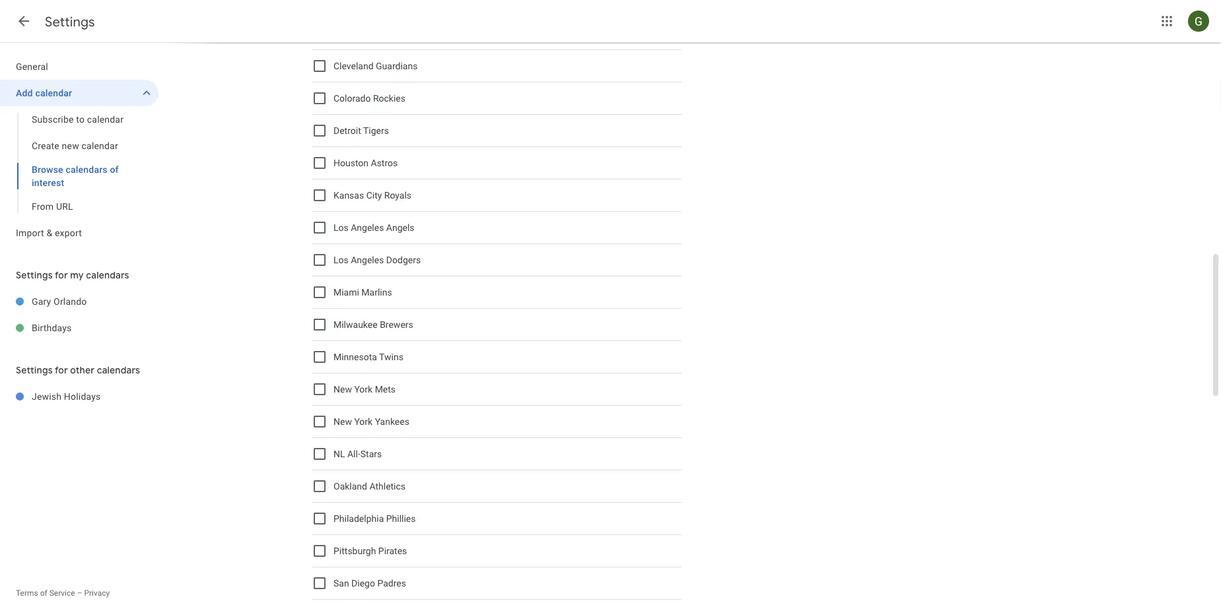 Task type: vqa. For each thing, say whether or not it's contained in the screenshot.
4 element at top
no



Task type: describe. For each thing, give the bounding box(es) containing it.
all-
[[347, 449, 360, 460]]

calendars inside browse calendars of interest
[[66, 164, 107, 175]]

diego
[[351, 578, 375, 589]]

kansas
[[334, 190, 364, 201]]

york for mets
[[354, 384, 373, 395]]

add calendar tree item
[[0, 80, 159, 106]]

guardians
[[376, 61, 418, 72]]

detroit
[[334, 125, 361, 136]]

jewish holidays tree item
[[0, 384, 159, 410]]

birthdays link
[[32, 315, 159, 341]]

minnesota twins
[[334, 352, 404, 363]]

calendar for subscribe to calendar
[[87, 114, 124, 125]]

from
[[32, 201, 54, 212]]

cleveland guardians
[[334, 61, 418, 72]]

&
[[47, 228, 52, 238]]

calendars for my
[[86, 269, 129, 281]]

holidays
[[64, 391, 101, 402]]

settings for my calendars tree
[[0, 289, 159, 341]]

philadelphia
[[334, 514, 384, 525]]

marlins
[[362, 287, 392, 298]]

for for other
[[55, 365, 68, 376]]

new york mets
[[334, 384, 396, 395]]

city
[[366, 190, 382, 201]]

add
[[16, 88, 33, 98]]

stars
[[360, 449, 382, 460]]

calendar for create new calendar
[[82, 140, 118, 151]]

detroit tigers
[[334, 125, 389, 136]]

pittsburgh
[[334, 546, 376, 557]]

terms
[[16, 589, 38, 598]]

pirates
[[378, 546, 407, 557]]

milwaukee
[[334, 320, 378, 330]]

new
[[62, 140, 79, 151]]

my
[[70, 269, 84, 281]]

jewish
[[32, 391, 62, 402]]

create new calendar
[[32, 140, 118, 151]]

to
[[76, 114, 85, 125]]

new york yankees
[[334, 417, 409, 428]]

subscribe to calendar
[[32, 114, 124, 125]]

dodgers
[[386, 255, 421, 266]]

export
[[55, 228, 82, 238]]

houston astros
[[334, 158, 398, 169]]

cleveland
[[334, 61, 374, 72]]

mets
[[375, 384, 396, 395]]

settings for my calendars
[[16, 269, 129, 281]]

privacy link
[[84, 589, 110, 598]]

los for los angeles dodgers
[[334, 255, 349, 266]]

interest
[[32, 177, 64, 188]]

url
[[56, 201, 73, 212]]

settings for settings
[[45, 13, 95, 30]]

service
[[49, 589, 75, 598]]

import
[[16, 228, 44, 238]]

twins
[[379, 352, 404, 363]]

terms of service – privacy
[[16, 589, 110, 598]]

settings for settings for my calendars
[[16, 269, 53, 281]]

subscribe
[[32, 114, 74, 125]]

minnesota
[[334, 352, 377, 363]]

rockies
[[373, 93, 406, 104]]

padres
[[377, 578, 406, 589]]

houston
[[334, 158, 369, 169]]

oakland athletics
[[334, 481, 406, 492]]

angels
[[386, 222, 415, 233]]

jewish holidays link
[[32, 384, 159, 410]]

privacy
[[84, 589, 110, 598]]

miami
[[334, 287, 359, 298]]



Task type: locate. For each thing, give the bounding box(es) containing it.
1 vertical spatial settings
[[16, 269, 53, 281]]

2 angeles from the top
[[351, 255, 384, 266]]

0 vertical spatial settings
[[45, 13, 95, 30]]

settings heading
[[45, 13, 95, 30]]

2 vertical spatial calendars
[[97, 365, 140, 376]]

royals
[[384, 190, 412, 201]]

0 vertical spatial for
[[55, 269, 68, 281]]

2 york from the top
[[354, 417, 373, 428]]

1 new from the top
[[334, 384, 352, 395]]

los
[[334, 222, 349, 233], [334, 255, 349, 266]]

angeles for dodgers
[[351, 255, 384, 266]]

of
[[110, 164, 119, 175], [40, 589, 47, 598]]

san diego padres
[[334, 578, 406, 589]]

2 los from the top
[[334, 255, 349, 266]]

tigers
[[363, 125, 389, 136]]

miami marlins
[[334, 287, 392, 298]]

calendar
[[35, 88, 72, 98], [87, 114, 124, 125], [82, 140, 118, 151]]

1 vertical spatial los
[[334, 255, 349, 266]]

1 vertical spatial for
[[55, 365, 68, 376]]

york left the yankees
[[354, 417, 373, 428]]

york for yankees
[[354, 417, 373, 428]]

browse
[[32, 164, 63, 175]]

1 vertical spatial of
[[40, 589, 47, 598]]

1 vertical spatial york
[[354, 417, 373, 428]]

0 vertical spatial angeles
[[351, 222, 384, 233]]

1 vertical spatial calendar
[[87, 114, 124, 125]]

for left my
[[55, 269, 68, 281]]

pittsburgh pirates
[[334, 546, 407, 557]]

new down minnesota
[[334, 384, 352, 395]]

for left other
[[55, 365, 68, 376]]

go back image
[[16, 13, 32, 29]]

calendars up jewish holidays link
[[97, 365, 140, 376]]

add calendar
[[16, 88, 72, 98]]

2 for from the top
[[55, 365, 68, 376]]

settings for other calendars
[[16, 365, 140, 376]]

1 los from the top
[[334, 222, 349, 233]]

athletics
[[370, 481, 406, 492]]

1 angeles from the top
[[351, 222, 384, 233]]

group
[[0, 106, 159, 220]]

phillies
[[386, 514, 416, 525]]

other
[[70, 365, 95, 376]]

0 vertical spatial of
[[110, 164, 119, 175]]

of right terms
[[40, 589, 47, 598]]

angeles down the kansas city royals
[[351, 222, 384, 233]]

calendars right my
[[86, 269, 129, 281]]

settings right go back image
[[45, 13, 95, 30]]

gary orlando
[[32, 296, 87, 307]]

1 york from the top
[[354, 384, 373, 395]]

calendars for other
[[97, 365, 140, 376]]

milwaukee brewers
[[334, 320, 413, 330]]

colorado
[[334, 93, 371, 104]]

–
[[77, 589, 82, 598]]

los angeles angels
[[334, 222, 415, 233]]

settings
[[45, 13, 95, 30], [16, 269, 53, 281], [16, 365, 53, 376]]

san
[[334, 578, 349, 589]]

2 new from the top
[[334, 417, 352, 428]]

colorado rockies
[[334, 93, 406, 104]]

philadelphia phillies
[[334, 514, 416, 525]]

new up the nl
[[334, 417, 352, 428]]

york left mets
[[354, 384, 373, 395]]

2 vertical spatial calendar
[[82, 140, 118, 151]]

astros
[[371, 158, 398, 169]]

new for new york mets
[[334, 384, 352, 395]]

calendar right to
[[87, 114, 124, 125]]

los for los angeles angels
[[334, 222, 349, 233]]

gary
[[32, 296, 51, 307]]

los up miami at the top left
[[334, 255, 349, 266]]

for for my
[[55, 269, 68, 281]]

nl
[[334, 449, 345, 460]]

nl all-stars
[[334, 449, 382, 460]]

general
[[16, 61, 48, 72]]

york
[[354, 384, 373, 395], [354, 417, 373, 428]]

0 vertical spatial new
[[334, 384, 352, 395]]

1 for from the top
[[55, 269, 68, 281]]

1 vertical spatial new
[[334, 417, 352, 428]]

0 vertical spatial york
[[354, 384, 373, 395]]

from url
[[32, 201, 73, 212]]

create
[[32, 140, 59, 151]]

group containing subscribe to calendar
[[0, 106, 159, 220]]

gary orlando tree item
[[0, 289, 159, 315]]

1 vertical spatial calendars
[[86, 269, 129, 281]]

settings up gary
[[16, 269, 53, 281]]

calendar right new
[[82, 140, 118, 151]]

new for new york yankees
[[334, 417, 352, 428]]

brewers
[[380, 320, 413, 330]]

birthdays tree item
[[0, 315, 159, 341]]

1 horizontal spatial of
[[110, 164, 119, 175]]

settings for settings for other calendars
[[16, 365, 53, 376]]

0 vertical spatial calendar
[[35, 88, 72, 98]]

0 horizontal spatial of
[[40, 589, 47, 598]]

angeles for angels
[[351, 222, 384, 233]]

oakland
[[334, 481, 367, 492]]

browse calendars of interest
[[32, 164, 119, 188]]

settings up jewish
[[16, 365, 53, 376]]

calendars
[[66, 164, 107, 175], [86, 269, 129, 281], [97, 365, 140, 376]]

angeles up miami marlins
[[351, 255, 384, 266]]

jewish holidays
[[32, 391, 101, 402]]

of down create new calendar
[[110, 164, 119, 175]]

of inside browse calendars of interest
[[110, 164, 119, 175]]

new
[[334, 384, 352, 395], [334, 417, 352, 428]]

angeles
[[351, 222, 384, 233], [351, 255, 384, 266]]

orlando
[[54, 296, 87, 307]]

birthdays
[[32, 323, 72, 334]]

1 vertical spatial angeles
[[351, 255, 384, 266]]

2 vertical spatial settings
[[16, 365, 53, 376]]

terms of service link
[[16, 589, 75, 598]]

tree
[[0, 54, 159, 246]]

calendar up the subscribe in the top left of the page
[[35, 88, 72, 98]]

los down kansas
[[334, 222, 349, 233]]

kansas city royals
[[334, 190, 412, 201]]

los angeles dodgers
[[334, 255, 421, 266]]

0 vertical spatial los
[[334, 222, 349, 233]]

tree containing general
[[0, 54, 159, 246]]

yankees
[[375, 417, 409, 428]]

tree item
[[312, 600, 682, 604]]

for
[[55, 269, 68, 281], [55, 365, 68, 376]]

import & export
[[16, 228, 82, 238]]

calendar inside tree item
[[35, 88, 72, 98]]

0 vertical spatial calendars
[[66, 164, 107, 175]]

calendars down create new calendar
[[66, 164, 107, 175]]



